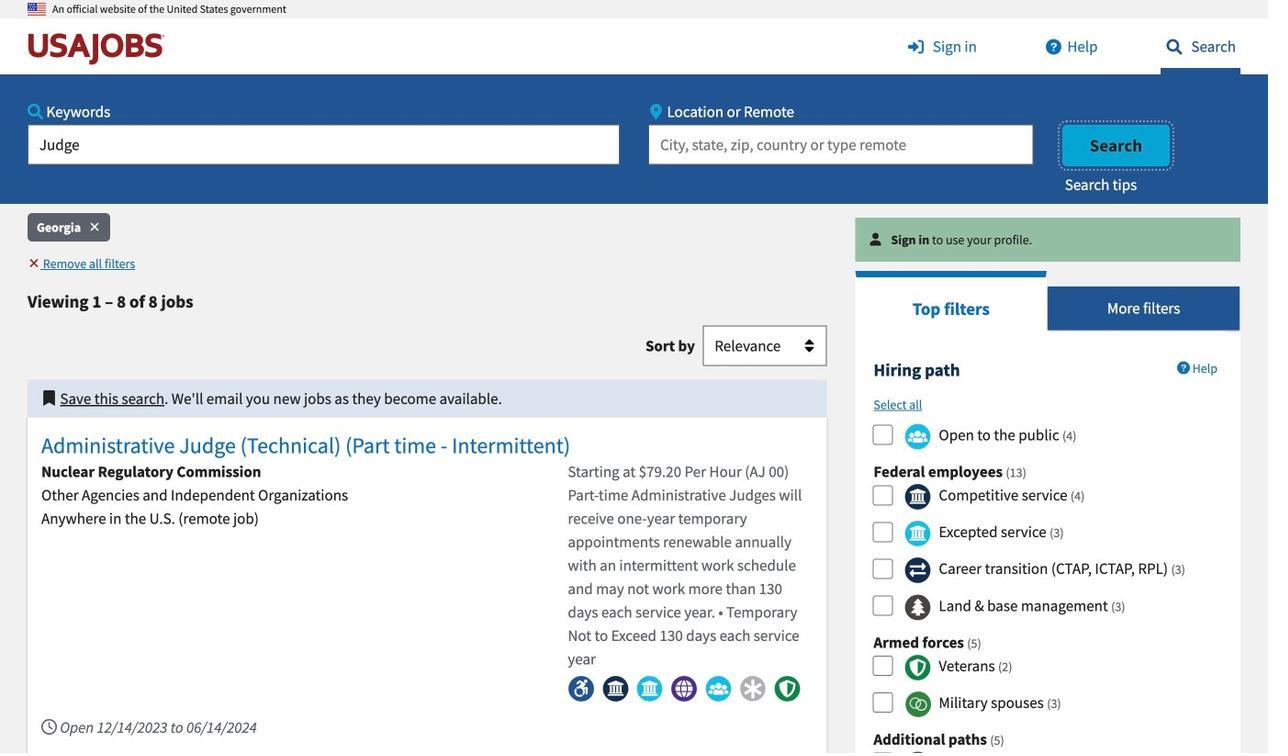 Task type: vqa. For each thing, say whether or not it's contained in the screenshot.
Career Transition (Ctap, Ictap, Rpl) image
yes



Task type: describe. For each thing, give the bounding box(es) containing it.
military spouses image
[[905, 691, 931, 718]]

competitive service image
[[905, 484, 931, 510]]

usajobs logo image
[[28, 32, 173, 65]]

job search image
[[1161, 39, 1189, 55]]

u.s. flag image
[[28, 0, 46, 18]]

excepted service image
[[905, 520, 931, 547]]

individuals with disabilities image
[[905, 751, 931, 753]]



Task type: locate. For each thing, give the bounding box(es) containing it.
header element
[[0, 0, 1268, 204]]

help image
[[1040, 39, 1068, 55]]

main navigation element
[[0, 18, 1268, 204]]

career transition (ctap, ictap, rpl) image
[[905, 557, 931, 584]]

hiring path help image
[[1177, 362, 1190, 374]]

City, state, zip, country or type remote text field
[[648, 124, 1034, 165]]

land & base management image
[[905, 594, 931, 621]]

tab list
[[855, 271, 1241, 331]]

open to the public image
[[905, 423, 931, 450]]

remove all filters image
[[28, 257, 40, 270]]

veterans image
[[905, 654, 931, 681]]

Job title, dept., agency, series or occupation text field
[[28, 124, 620, 165]]



